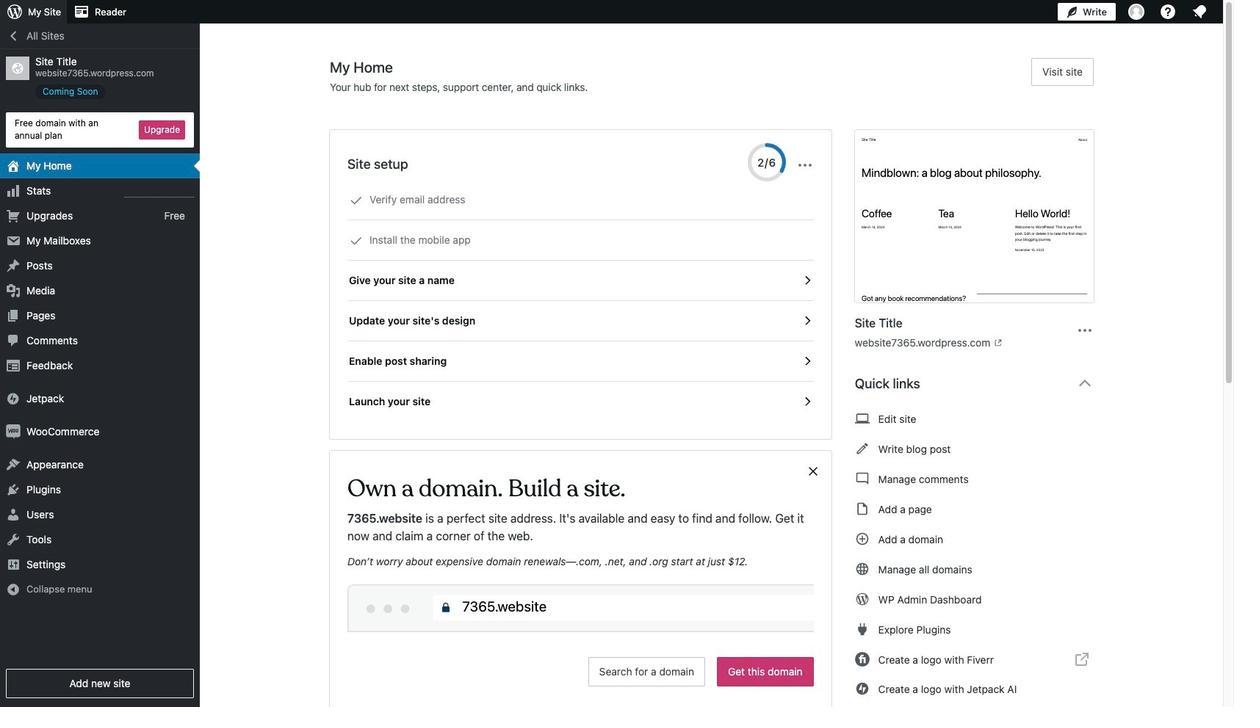 Task type: locate. For each thing, give the bounding box(es) containing it.
my profile image
[[1129, 4, 1145, 20]]

0 vertical spatial img image
[[6, 391, 21, 406]]

img image
[[6, 391, 21, 406], [6, 424, 21, 439]]

1 vertical spatial img image
[[6, 424, 21, 439]]

more options for site site title image
[[1076, 321, 1094, 339]]

main content
[[330, 58, 1106, 708]]

1 vertical spatial task enabled image
[[801, 395, 814, 408]]

progress bar
[[748, 143, 786, 181]]

2 task enabled image from the top
[[801, 355, 814, 368]]

1 task enabled image from the top
[[801, 314, 814, 328]]

1 img image from the top
[[6, 391, 21, 406]]

0 vertical spatial task enabled image
[[801, 274, 814, 287]]

0 vertical spatial task enabled image
[[801, 314, 814, 328]]

task enabled image
[[801, 274, 814, 287], [801, 355, 814, 368]]

laptop image
[[855, 410, 870, 428]]

1 vertical spatial task enabled image
[[801, 355, 814, 368]]

task enabled image
[[801, 314, 814, 328], [801, 395, 814, 408]]

task complete image
[[350, 234, 363, 248]]

1 task enabled image from the top
[[801, 274, 814, 287]]



Task type: describe. For each thing, give the bounding box(es) containing it.
highest hourly views 0 image
[[124, 188, 194, 197]]

insert_drive_file image
[[855, 500, 870, 518]]

dismiss settings image
[[796, 156, 814, 174]]

mode_comment image
[[855, 470, 870, 488]]

edit image
[[855, 440, 870, 458]]

2 task enabled image from the top
[[801, 395, 814, 408]]

2 img image from the top
[[6, 424, 21, 439]]

launchpad checklist element
[[348, 180, 814, 422]]

help image
[[1159, 3, 1177, 21]]

manage your notifications image
[[1191, 3, 1209, 21]]

dismiss domain name promotion image
[[806, 463, 820, 480]]



Task type: vqa. For each thing, say whether or not it's contained in the screenshot.
the topmost Three
no



